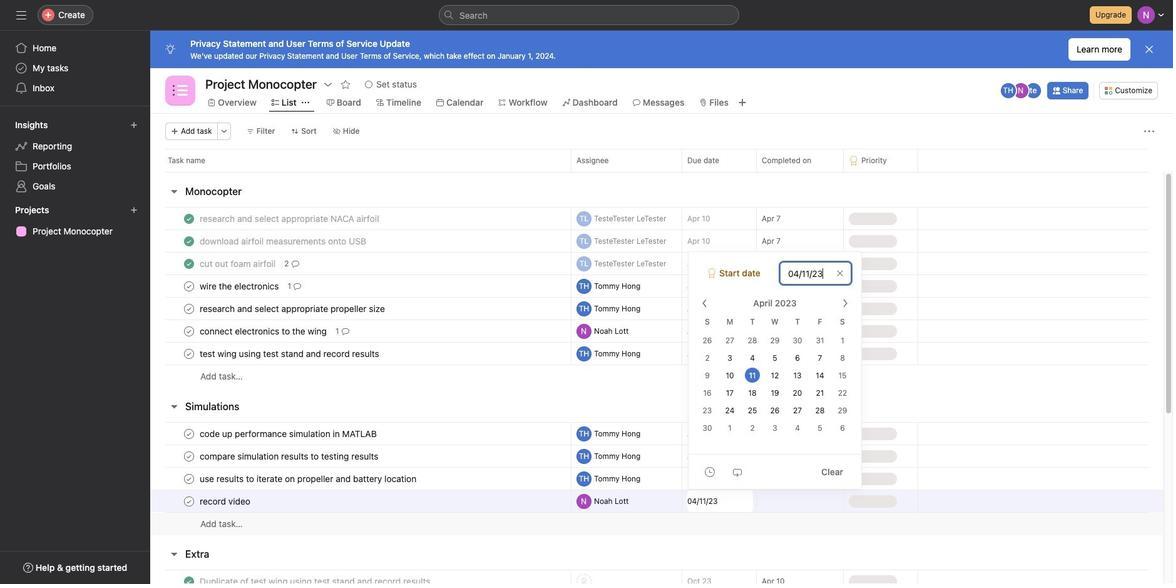 Task type: locate. For each thing, give the bounding box(es) containing it.
0 vertical spatial completed image
[[182, 211, 197, 226]]

1 completed image from the top
[[182, 234, 197, 249]]

task name text field inside use results to iterate on propeller and battery location cell
[[197, 473, 420, 486]]

0 vertical spatial mark complete image
[[182, 301, 197, 317]]

completed image for research and select appropriate naca airfoil cell
[[182, 211, 197, 226]]

Task name text field
[[197, 235, 370, 248], [197, 258, 279, 270], [197, 280, 283, 293], [197, 451, 382, 463], [197, 473, 420, 486], [197, 576, 434, 585]]

Mark complete checkbox
[[182, 279, 197, 294], [182, 301, 197, 317], [182, 324, 197, 339], [182, 347, 197, 362], [182, 449, 197, 464], [182, 472, 197, 487], [182, 494, 197, 509]]

Task name text field
[[197, 213, 383, 225], [197, 303, 389, 315], [197, 325, 331, 338], [197, 348, 383, 360], [197, 428, 381, 441], [197, 496, 254, 508]]

3 mark complete image from the top
[[182, 494, 197, 509]]

5 mark complete checkbox from the top
[[182, 449, 197, 464]]

mark complete image
[[182, 279, 197, 294], [182, 324, 197, 339], [182, 347, 197, 362], [182, 427, 197, 442], [182, 449, 197, 464]]

0 vertical spatial completed image
[[182, 234, 197, 249]]

3 mark complete image from the top
[[182, 347, 197, 362]]

1 vertical spatial completed checkbox
[[182, 256, 197, 271]]

cut out foam airfoil cell
[[150, 252, 572, 276]]

mark complete image for task name text box in the use results to iterate on propeller and battery location cell
[[182, 472, 197, 487]]

1 vertical spatial 1 comment image
[[342, 328, 349, 335]]

task name text field inside connect electronics to the wing cell
[[197, 325, 331, 338]]

4 task name text field from the top
[[197, 348, 383, 360]]

collapse task list for this section image
[[169, 402, 179, 412], [169, 550, 179, 560]]

completed checkbox for duplicate of test wing using test stand and record results cell
[[182, 574, 197, 585]]

new project or portfolio image
[[130, 207, 138, 214]]

previous month image
[[700, 299, 710, 309]]

task name text field inside cut out foam airfoil cell
[[197, 258, 279, 270]]

mark complete image inside record video cell
[[182, 494, 197, 509]]

task name text field inside research and select appropriate naca airfoil cell
[[197, 213, 383, 225]]

task name text field for completed image within cut out foam airfoil cell
[[197, 258, 279, 270]]

1 vertical spatial completed image
[[182, 256, 197, 271]]

1 mark complete checkbox from the top
[[182, 279, 197, 294]]

task name text field inside research and select appropriate propeller size cell
[[197, 303, 389, 315]]

completed image
[[182, 211, 197, 226], [182, 574, 197, 585]]

4 mark complete image from the top
[[182, 427, 197, 442]]

dismiss image
[[1145, 44, 1155, 54]]

1 task name text field from the top
[[197, 235, 370, 248]]

mark complete image for connect electronics to the wing cell
[[182, 324, 197, 339]]

row
[[150, 149, 1173, 172], [165, 172, 1149, 173], [150, 207, 1164, 230], [150, 230, 1164, 253], [150, 252, 1164, 276], [150, 275, 1164, 298], [150, 297, 1164, 321], [150, 320, 1164, 343], [150, 343, 1164, 366], [150, 365, 1164, 388], [150, 423, 1164, 446], [150, 445, 1164, 468], [150, 468, 1164, 491], [150, 490, 1164, 513], [150, 513, 1164, 536], [150, 570, 1164, 585]]

projects element
[[0, 199, 150, 244]]

mark complete checkbox for connect electronics to the wing cell
[[182, 324, 197, 339]]

add tab image
[[738, 98, 748, 108]]

mark complete image for task name text field within research and select appropriate propeller size cell
[[182, 301, 197, 317]]

0 horizontal spatial more actions image
[[220, 128, 228, 135]]

3 task name text field from the top
[[197, 280, 283, 293]]

1 mark complete image from the top
[[182, 301, 197, 317]]

task name text field for mark complete image inside the test wing using test stand and record results cell
[[197, 348, 383, 360]]

1 mark complete image from the top
[[182, 279, 197, 294]]

1 horizontal spatial 1 comment image
[[342, 328, 349, 335]]

6 task name text field from the top
[[197, 576, 434, 585]]

1 completed image from the top
[[182, 211, 197, 226]]

mark complete checkbox inside connect electronics to the wing cell
[[182, 324, 197, 339]]

mark complete image
[[182, 301, 197, 317], [182, 472, 197, 487], [182, 494, 197, 509]]

header simulations tree grid
[[150, 423, 1164, 536]]

banner
[[150, 31, 1173, 68]]

2 completed image from the top
[[182, 256, 197, 271]]

1 comment image for task name text box within wire the electronics cell
[[294, 283, 301, 290]]

global element
[[0, 31, 150, 106]]

1 completed checkbox from the top
[[182, 234, 197, 249]]

1 comment image
[[294, 283, 301, 290], [342, 328, 349, 335]]

2 vertical spatial mark complete image
[[182, 494, 197, 509]]

1 vertical spatial mark complete image
[[182, 472, 197, 487]]

completed image for download airfoil measurements onto usb cell
[[182, 234, 197, 249]]

2 mark complete image from the top
[[182, 324, 197, 339]]

task name text field for completed icon in duplicate of test wing using test stand and record results cell
[[197, 576, 434, 585]]

0 vertical spatial completed checkbox
[[182, 211, 197, 226]]

4 mark complete checkbox from the top
[[182, 347, 197, 362]]

compare simulation results to testing results cell
[[150, 445, 572, 468]]

1 completed checkbox from the top
[[182, 211, 197, 226]]

0 vertical spatial collapse task list for this section image
[[169, 402, 179, 412]]

1 vertical spatial completed checkbox
[[182, 574, 197, 585]]

5 mark complete image from the top
[[182, 449, 197, 464]]

1 vertical spatial completed image
[[182, 574, 197, 585]]

5 task name text field from the top
[[197, 428, 381, 441]]

completed checkbox for download airfoil measurements onto usb cell
[[182, 234, 197, 249]]

mark complete image for test wing using test stand and record results cell
[[182, 347, 197, 362]]

6 mark complete checkbox from the top
[[182, 472, 197, 487]]

1 comment image down 2 comments icon
[[294, 283, 301, 290]]

1 task name text field from the top
[[197, 213, 383, 225]]

1 comment image inside wire the electronics cell
[[294, 283, 301, 290]]

add time image
[[705, 467, 715, 477]]

2 comments image
[[292, 260, 299, 268]]

0 vertical spatial completed checkbox
[[182, 234, 197, 249]]

mark complete image inside use results to iterate on propeller and battery location cell
[[182, 472, 197, 487]]

hide sidebar image
[[16, 10, 26, 20]]

0 vertical spatial 1 comment image
[[294, 283, 301, 290]]

Completed checkbox
[[182, 211, 197, 226], [182, 574, 197, 585]]

collapse task list for this section image
[[169, 187, 179, 197]]

completed checkbox inside duplicate of test wing using test stand and record results cell
[[182, 574, 197, 585]]

task name text field inside 'code up performance simulation in matlab' cell
[[197, 428, 381, 441]]

task name text field inside test wing using test stand and record results cell
[[197, 348, 383, 360]]

mark complete checkbox for compare simulation results to testing results cell
[[182, 449, 197, 464]]

2 completed image from the top
[[182, 574, 197, 585]]

code up performance simulation in matlab cell
[[150, 423, 572, 446]]

task name text field inside wire the electronics cell
[[197, 280, 283, 293]]

clear due date image
[[837, 270, 844, 277]]

2 completed checkbox from the top
[[182, 256, 197, 271]]

mark complete checkbox inside test wing using test stand and record results cell
[[182, 347, 197, 362]]

mark complete checkbox for record video cell
[[182, 494, 197, 509]]

completed checkbox inside cut out foam airfoil cell
[[182, 256, 197, 271]]

4 task name text field from the top
[[197, 451, 382, 463]]

2 task name text field from the top
[[197, 303, 389, 315]]

2 task name text field from the top
[[197, 258, 279, 270]]

1 vertical spatial collapse task list for this section image
[[169, 550, 179, 560]]

None text field
[[688, 491, 753, 513]]

list image
[[173, 83, 188, 98]]

3 task name text field from the top
[[197, 325, 331, 338]]

completed image inside research and select appropriate naca airfoil cell
[[182, 211, 197, 226]]

task name text field inside duplicate of test wing using test stand and record results cell
[[197, 576, 434, 585]]

task name text field inside download airfoil measurements onto usb cell
[[197, 235, 370, 248]]

5 task name text field from the top
[[197, 473, 420, 486]]

use results to iterate on propeller and battery location cell
[[150, 468, 572, 491]]

0 horizontal spatial 1 comment image
[[294, 283, 301, 290]]

mark complete checkbox inside research and select appropriate propeller size cell
[[182, 301, 197, 317]]

mark complete image inside 'code up performance simulation in matlab' cell
[[182, 427, 197, 442]]

more actions image
[[1145, 126, 1155, 137], [220, 128, 228, 135]]

2 mark complete image from the top
[[182, 472, 197, 487]]

completed image inside cut out foam airfoil cell
[[182, 256, 197, 271]]

completed image
[[182, 234, 197, 249], [182, 256, 197, 271]]

record video cell
[[150, 490, 572, 513]]

Completed checkbox
[[182, 234, 197, 249], [182, 256, 197, 271]]

mark complete image inside compare simulation results to testing results cell
[[182, 449, 197, 464]]

mark complete checkbox inside record video cell
[[182, 494, 197, 509]]

task name text field for completed image in download airfoil measurements onto usb cell
[[197, 235, 370, 248]]

3 mark complete checkbox from the top
[[182, 324, 197, 339]]

mark complete checkbox inside compare simulation results to testing results cell
[[182, 449, 197, 464]]

completed image inside download airfoil measurements onto usb cell
[[182, 234, 197, 249]]

show options image
[[323, 80, 333, 90]]

mark complete image inside research and select appropriate propeller size cell
[[182, 301, 197, 317]]

mark complete checkbox for wire the electronics cell
[[182, 279, 197, 294]]

completed image inside duplicate of test wing using test stand and record results cell
[[182, 574, 197, 585]]

completed checkbox inside research and select appropriate naca airfoil cell
[[182, 211, 197, 226]]

1 comment image down research and select appropriate propeller size cell
[[342, 328, 349, 335]]

task name text field for mark complete image in compare simulation results to testing results cell
[[197, 451, 382, 463]]

task name text field for wire the electronics cell's mark complete image
[[197, 280, 283, 293]]

completed image for duplicate of test wing using test stand and record results cell
[[182, 574, 197, 585]]

mark complete checkbox inside use results to iterate on propeller and battery location cell
[[182, 472, 197, 487]]

task name text field inside compare simulation results to testing results cell
[[197, 451, 382, 463]]

7 mark complete checkbox from the top
[[182, 494, 197, 509]]

mark complete image inside test wing using test stand and record results cell
[[182, 347, 197, 362]]

task name text field for completed icon within the research and select appropriate naca airfoil cell
[[197, 213, 383, 225]]

2 mark complete checkbox from the top
[[182, 301, 197, 317]]

mark complete checkbox inside wire the electronics cell
[[182, 279, 197, 294]]

2 completed checkbox from the top
[[182, 574, 197, 585]]

completed checkbox inside download airfoil measurements onto usb cell
[[182, 234, 197, 249]]

6 task name text field from the top
[[197, 496, 254, 508]]

research and select appropriate naca airfoil cell
[[150, 207, 572, 230]]

1 comment image inside connect electronics to the wing cell
[[342, 328, 349, 335]]

next month image
[[840, 299, 850, 309]]

mark complete checkbox for research and select appropriate propeller size cell
[[182, 301, 197, 317]]



Task type: vqa. For each thing, say whether or not it's contained in the screenshot.
Task name text box in the the cut out foam airfoil cell Completed option
yes



Task type: describe. For each thing, give the bounding box(es) containing it.
new insights image
[[130, 121, 138, 129]]

mark complete image for compare simulation results to testing results cell
[[182, 449, 197, 464]]

research and select appropriate propeller size cell
[[150, 297, 572, 321]]

tab actions image
[[302, 99, 309, 106]]

mark complete checkbox for test wing using test stand and record results cell
[[182, 347, 197, 362]]

2 collapse task list for this section image from the top
[[169, 550, 179, 560]]

1 comment image for task name text field within connect electronics to the wing cell
[[342, 328, 349, 335]]

1 collapse task list for this section image from the top
[[169, 402, 179, 412]]

completed image for cut out foam airfoil cell
[[182, 256, 197, 271]]

connect electronics to the wing cell
[[150, 320, 572, 343]]

set to repeat image
[[733, 467, 743, 477]]

download airfoil measurements onto usb cell
[[150, 230, 572, 253]]

header monocopter tree grid
[[150, 207, 1164, 388]]

add to starred image
[[341, 80, 351, 90]]

mark complete checkbox for use results to iterate on propeller and battery location cell at the left of the page
[[182, 472, 197, 487]]

mark complete image for wire the electronics cell
[[182, 279, 197, 294]]

none text field inside header simulations tree grid
[[688, 491, 753, 513]]

Mark complete checkbox
[[182, 427, 197, 442]]

mark complete image for task name text field inside the record video cell
[[182, 494, 197, 509]]

mark complete image for 'code up performance simulation in matlab' cell
[[182, 427, 197, 442]]

test wing using test stand and record results cell
[[150, 343, 572, 366]]

insights element
[[0, 114, 150, 199]]

task name text field inside record video cell
[[197, 496, 254, 508]]

completion date for record video cell
[[756, 490, 844, 513]]

wire the electronics cell
[[150, 275, 572, 298]]

Due date text field
[[780, 262, 852, 285]]

1 horizontal spatial more actions image
[[1145, 126, 1155, 137]]

duplicate of test wing using test stand and record results cell
[[150, 570, 572, 585]]

task name text field for mark complete image corresponding to connect electronics to the wing cell
[[197, 325, 331, 338]]

task name text field for mark complete image inside 'code up performance simulation in matlab' cell
[[197, 428, 381, 441]]

Search tasks, projects, and more text field
[[439, 5, 739, 25]]

completed checkbox for cut out foam airfoil cell
[[182, 256, 197, 271]]

completed checkbox for research and select appropriate naca airfoil cell
[[182, 211, 197, 226]]



